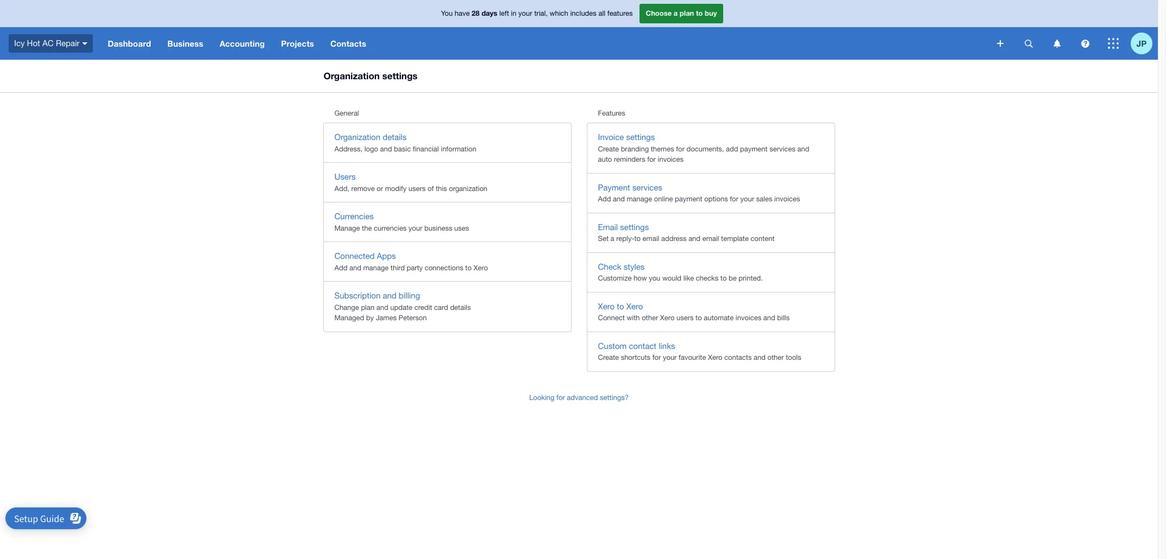 Task type: locate. For each thing, give the bounding box(es) containing it.
services
[[770, 145, 796, 153], [633, 183, 663, 192]]

services inside invoice settings create branding themes for documents, add payment services and auto reminders for invoices
[[770, 145, 796, 153]]

left
[[500, 9, 509, 18]]

0 vertical spatial other
[[642, 314, 658, 322]]

dashboard
[[108, 39, 151, 48]]

contact
[[629, 342, 657, 351]]

1 horizontal spatial other
[[768, 354, 784, 362]]

contacts
[[725, 354, 752, 362]]

email left address
[[643, 235, 660, 243]]

for inside payment services add and manage online payment options for your sales invoices
[[730, 195, 739, 203]]

2 vertical spatial invoices
[[736, 314, 762, 322]]

2 create from the top
[[598, 354, 619, 362]]

to inside email settings set a reply-to email address and email template content
[[635, 235, 641, 243]]

sales
[[756, 195, 773, 203]]

projects
[[281, 39, 314, 48]]

svg image inside icy hot ac repair popup button
[[82, 42, 88, 45]]

details right card
[[450, 304, 471, 312]]

create down custom
[[598, 354, 619, 362]]

organization details address, logo and basic financial information
[[335, 133, 477, 153]]

features
[[598, 109, 626, 117]]

1 vertical spatial add
[[335, 264, 348, 272]]

a right set
[[611, 235, 615, 243]]

manage down "apps"
[[363, 264, 389, 272]]

invoices down themes
[[658, 155, 684, 164]]

services inside payment services add and manage online payment options for your sales invoices
[[633, 183, 663, 192]]

create inside custom contact links create shortcuts for your favourite xero contacts and other tools
[[598, 354, 619, 362]]

add down payment
[[598, 195, 611, 203]]

1 vertical spatial users
[[677, 314, 694, 322]]

xero up with
[[627, 302, 643, 311]]

other inside custom contact links create shortcuts for your favourite xero contacts and other tools
[[768, 354, 784, 362]]

trial,
[[534, 9, 548, 18]]

0 vertical spatial plan
[[680, 9, 694, 18]]

1 horizontal spatial add
[[598, 195, 611, 203]]

to inside connected apps add and manage third party connections to xero
[[465, 264, 472, 272]]

organization inside organization details address, logo and basic financial information
[[335, 133, 381, 142]]

you
[[441, 9, 453, 18]]

settings inside invoice settings create branding themes for documents, add payment services and auto reminders for invoices
[[626, 133, 655, 142]]

invoices right sales
[[775, 195, 800, 203]]

connected
[[335, 252, 375, 261]]

0 vertical spatial create
[[598, 145, 619, 153]]

and inside email settings set a reply-to email address and email template content
[[689, 235, 701, 243]]

1 horizontal spatial plan
[[680, 9, 694, 18]]

0 vertical spatial details
[[383, 133, 407, 142]]

navigation containing dashboard
[[100, 27, 990, 60]]

peterson
[[399, 314, 427, 322]]

svg image
[[1025, 39, 1033, 48], [1054, 39, 1061, 48], [1081, 39, 1090, 48], [997, 40, 1004, 47], [82, 42, 88, 45]]

banner
[[0, 0, 1158, 60]]

0 vertical spatial manage
[[627, 195, 652, 203]]

add,
[[335, 185, 350, 193]]

icy hot ac repair button
[[0, 27, 100, 60]]

navigation
[[100, 27, 990, 60]]

banner containing jp
[[0, 0, 1158, 60]]

email left template
[[703, 235, 719, 243]]

invoices inside invoice settings create branding themes for documents, add payment services and auto reminders for invoices
[[658, 155, 684, 164]]

0 horizontal spatial other
[[642, 314, 658, 322]]

organization up address,
[[335, 133, 381, 142]]

other right with
[[642, 314, 658, 322]]

0 horizontal spatial invoices
[[658, 155, 684, 164]]

all
[[599, 9, 606, 18]]

for
[[676, 145, 685, 153], [648, 155, 656, 164], [730, 195, 739, 203], [653, 354, 661, 362], [557, 394, 565, 402]]

1 horizontal spatial manage
[[627, 195, 652, 203]]

and inside connected apps add and manage third party connections to xero
[[349, 264, 361, 272]]

or
[[377, 185, 383, 193]]

1 horizontal spatial details
[[450, 304, 471, 312]]

1 vertical spatial details
[[450, 304, 471, 312]]

1 vertical spatial organization
[[335, 133, 381, 142]]

0 horizontal spatial email
[[643, 235, 660, 243]]

documents,
[[687, 145, 724, 153]]

1 horizontal spatial invoices
[[736, 314, 762, 322]]

0 vertical spatial users
[[409, 185, 426, 193]]

0 vertical spatial invoices
[[658, 155, 684, 164]]

for down links
[[653, 354, 661, 362]]

add inside connected apps add and manage third party connections to xero
[[335, 264, 348, 272]]

for right options
[[730, 195, 739, 203]]

invoices inside payment services add and manage online payment options for your sales invoices
[[775, 195, 800, 203]]

bills
[[778, 314, 790, 322]]

0 horizontal spatial manage
[[363, 264, 389, 272]]

your right in
[[519, 9, 532, 18]]

plan up by at the left bottom of page
[[361, 304, 375, 312]]

details inside subscription and billing change plan and update credit card details managed by james peterson
[[450, 304, 471, 312]]

1 horizontal spatial email
[[703, 235, 719, 243]]

2 horizontal spatial invoices
[[775, 195, 800, 203]]

your
[[519, 9, 532, 18], [741, 195, 755, 203], [409, 224, 423, 232], [663, 354, 677, 362]]

to left buy
[[696, 9, 703, 18]]

basic
[[394, 145, 411, 153]]

would
[[663, 275, 682, 283]]

jp button
[[1131, 27, 1158, 60]]

services up online
[[633, 183, 663, 192]]

users inside users add, remove or modify users of this organization
[[409, 185, 426, 193]]

0 vertical spatial settings
[[382, 70, 418, 81]]

28
[[472, 9, 480, 18]]

accounting button
[[212, 27, 273, 60]]

manage inside payment services add and manage online payment options for your sales invoices
[[627, 195, 652, 203]]

your down links
[[663, 354, 677, 362]]

choose a plan to buy
[[646, 9, 717, 18]]

1 vertical spatial payment
[[675, 195, 703, 203]]

for inside custom contact links create shortcuts for your favourite xero contacts and other tools
[[653, 354, 661, 362]]

organization for organization settings
[[324, 70, 380, 81]]

contacts button
[[322, 27, 375, 60]]

features
[[608, 9, 633, 18]]

0 vertical spatial services
[[770, 145, 796, 153]]

0 horizontal spatial users
[[409, 185, 426, 193]]

0 horizontal spatial payment
[[675, 195, 703, 203]]

1 horizontal spatial users
[[677, 314, 694, 322]]

settings inside email settings set a reply-to email address and email template content
[[620, 223, 649, 232]]

a right choose
[[674, 9, 678, 18]]

automate
[[704, 314, 734, 322]]

navigation inside banner
[[100, 27, 990, 60]]

invoice settings create branding themes for documents, add payment services and auto reminders for invoices
[[598, 133, 810, 164]]

advanced
[[567, 394, 598, 402]]

users
[[335, 172, 356, 182]]

organization down contacts popup button
[[324, 70, 380, 81]]

manage left online
[[627, 195, 652, 203]]

xero
[[474, 264, 488, 272], [598, 302, 615, 311], [627, 302, 643, 311], [660, 314, 675, 322], [708, 354, 723, 362]]

details up the basic
[[383, 133, 407, 142]]

custom contact links create shortcuts for your favourite xero contacts and other tools
[[598, 342, 802, 362]]

have
[[455, 9, 470, 18]]

plan left buy
[[680, 9, 694, 18]]

a inside email settings set a reply-to email address and email template content
[[611, 235, 615, 243]]

details inside organization details address, logo and basic financial information
[[383, 133, 407, 142]]

1 vertical spatial other
[[768, 354, 784, 362]]

1 vertical spatial create
[[598, 354, 619, 362]]

0 vertical spatial payment
[[740, 145, 768, 153]]

xero up connect
[[598, 302, 615, 311]]

other left tools on the right bottom
[[768, 354, 784, 362]]

0 horizontal spatial details
[[383, 133, 407, 142]]

0 vertical spatial a
[[674, 9, 678, 18]]

like
[[684, 275, 694, 283]]

payment right add
[[740, 145, 768, 153]]

manage inside connected apps add and manage third party connections to xero
[[363, 264, 389, 272]]

1 horizontal spatial payment
[[740, 145, 768, 153]]

1 vertical spatial manage
[[363, 264, 389, 272]]

to left be
[[721, 275, 727, 283]]

1 vertical spatial settings
[[626, 133, 655, 142]]

add down the connected at left
[[335, 264, 348, 272]]

projects button
[[273, 27, 322, 60]]

template
[[721, 235, 749, 243]]

0 vertical spatial add
[[598, 195, 611, 203]]

and inside invoice settings create branding themes for documents, add payment services and auto reminders for invoices
[[798, 145, 810, 153]]

and inside organization details address, logo and basic financial information
[[380, 145, 392, 153]]

contacts
[[331, 39, 367, 48]]

and inside custom contact links create shortcuts for your favourite xero contacts and other tools
[[754, 354, 766, 362]]

xero right the connections
[[474, 264, 488, 272]]

email settings set a reply-to email address and email template content
[[598, 223, 775, 243]]

settings for organization
[[382, 70, 418, 81]]

0 horizontal spatial services
[[633, 183, 663, 192]]

links
[[659, 342, 675, 351]]

to left automate
[[696, 314, 702, 322]]

users left of on the left top
[[409, 185, 426, 193]]

shortcuts
[[621, 354, 651, 362]]

your left sales
[[741, 195, 755, 203]]

check styles customize how you would like checks to be printed.
[[598, 262, 763, 283]]

includes
[[570, 9, 597, 18]]

add
[[598, 195, 611, 203], [335, 264, 348, 272]]

invoices right automate
[[736, 314, 762, 322]]

payment inside invoice settings create branding themes for documents, add payment services and auto reminders for invoices
[[740, 145, 768, 153]]

0 vertical spatial organization
[[324, 70, 380, 81]]

looking for advanced settings?
[[529, 394, 629, 402]]

services right add
[[770, 145, 796, 153]]

be
[[729, 275, 737, 283]]

payment
[[740, 145, 768, 153], [675, 195, 703, 203]]

jp
[[1137, 38, 1147, 48]]

users left automate
[[677, 314, 694, 322]]

for inside looking for advanced settings? link
[[557, 394, 565, 402]]

1 create from the top
[[598, 145, 619, 153]]

1 vertical spatial services
[[633, 183, 663, 192]]

create up auto
[[598, 145, 619, 153]]

0 horizontal spatial a
[[611, 235, 615, 243]]

for right looking
[[557, 394, 565, 402]]

1 horizontal spatial services
[[770, 145, 796, 153]]

xero inside connected apps add and manage third party connections to xero
[[474, 264, 488, 272]]

reply-
[[617, 235, 635, 243]]

plan inside banner
[[680, 9, 694, 18]]

payment
[[598, 183, 630, 192]]

a
[[674, 9, 678, 18], [611, 235, 615, 243]]

you
[[649, 275, 661, 283]]

to right the connections
[[465, 264, 472, 272]]

change
[[335, 304, 359, 312]]

which
[[550, 9, 568, 18]]

1 vertical spatial plan
[[361, 304, 375, 312]]

your left business
[[409, 224, 423, 232]]

xero right favourite
[[708, 354, 723, 362]]

2 vertical spatial settings
[[620, 223, 649, 232]]

1 vertical spatial a
[[611, 235, 615, 243]]

payment right online
[[675, 195, 703, 203]]

to up styles
[[635, 235, 641, 243]]

1 vertical spatial invoices
[[775, 195, 800, 203]]

james
[[376, 314, 397, 322]]

create
[[598, 145, 619, 153], [598, 354, 619, 362]]

0 horizontal spatial plan
[[361, 304, 375, 312]]

users inside 'xero to xero connect with other xero users to automate invoices and bills'
[[677, 314, 694, 322]]

content
[[751, 235, 775, 243]]

modify
[[385, 185, 407, 193]]

themes
[[651, 145, 674, 153]]

add inside payment services add and manage online payment options for your sales invoices
[[598, 195, 611, 203]]

0 horizontal spatial add
[[335, 264, 348, 272]]

billing
[[399, 291, 420, 301]]



Task type: vqa. For each thing, say whether or not it's contained in the screenshot.
the Add
yes



Task type: describe. For each thing, give the bounding box(es) containing it.
update
[[390, 304, 413, 312]]

add for connected apps
[[335, 264, 348, 272]]

options
[[705, 195, 728, 203]]

currencies
[[335, 212, 374, 221]]

payment inside payment services add and manage online payment options for your sales invoices
[[675, 195, 703, 203]]

to up connect
[[617, 302, 624, 311]]

logo
[[365, 145, 378, 153]]

settings for invoice
[[626, 133, 655, 142]]

subscription
[[335, 291, 381, 301]]

to inside banner
[[696, 9, 703, 18]]

of
[[428, 185, 434, 193]]

auto
[[598, 155, 612, 164]]

svg image
[[1108, 38, 1119, 49]]

invoices inside 'xero to xero connect with other xero users to automate invoices and bills'
[[736, 314, 762, 322]]

managed
[[335, 314, 364, 322]]

the
[[362, 224, 372, 232]]

currencies manage the currencies your business uses
[[335, 212, 469, 232]]

connected apps add and manage third party connections to xero
[[335, 252, 488, 272]]

checks
[[696, 275, 719, 283]]

buy
[[705, 9, 717, 18]]

ac
[[42, 38, 54, 48]]

connect
[[598, 314, 625, 322]]

business button
[[159, 27, 212, 60]]

hot
[[27, 38, 40, 48]]

general
[[335, 109, 359, 117]]

card
[[434, 304, 448, 312]]

apps
[[377, 252, 396, 261]]

create inside invoice settings create branding themes for documents, add payment services and auto reminders for invoices
[[598, 145, 619, 153]]

2 email from the left
[[703, 235, 719, 243]]

your inside payment services add and manage online payment options for your sales invoices
[[741, 195, 755, 203]]

this
[[436, 185, 447, 193]]

organization for organization details address, logo and basic financial information
[[335, 133, 381, 142]]

check
[[598, 262, 622, 272]]

uses
[[454, 224, 469, 232]]

in
[[511, 9, 517, 18]]

settings?
[[600, 394, 629, 402]]

party
[[407, 264, 423, 272]]

your inside currencies manage the currencies your business uses
[[409, 224, 423, 232]]

you have 28 days left in your trial, which includes all features
[[441, 9, 633, 18]]

1 email from the left
[[643, 235, 660, 243]]

printed.
[[739, 275, 763, 283]]

online
[[654, 195, 673, 203]]

organization settings
[[324, 70, 418, 81]]

connections
[[425, 264, 464, 272]]

currencies
[[374, 224, 407, 232]]

looking
[[529, 394, 555, 402]]

manage for services
[[627, 195, 652, 203]]

manage for apps
[[363, 264, 389, 272]]

set
[[598, 235, 609, 243]]

customize
[[598, 275, 632, 283]]

address
[[662, 235, 687, 243]]

your inside custom contact links create shortcuts for your favourite xero contacts and other tools
[[663, 354, 677, 362]]

styles
[[624, 262, 645, 272]]

by
[[366, 314, 374, 322]]

xero up links
[[660, 314, 675, 322]]

address,
[[335, 145, 363, 153]]

favourite
[[679, 354, 706, 362]]

looking for advanced settings? link
[[521, 388, 637, 410]]

add for payment services
[[598, 195, 611, 203]]

credit
[[415, 304, 432, 312]]

other inside 'xero to xero connect with other xero users to automate invoices and bills'
[[642, 314, 658, 322]]

payment services add and manage online payment options for your sales invoices
[[598, 183, 800, 203]]

manage
[[335, 224, 360, 232]]

invoice
[[598, 133, 624, 142]]

for right themes
[[676, 145, 685, 153]]

custom
[[598, 342, 627, 351]]

dashboard link
[[100, 27, 159, 60]]

add
[[726, 145, 738, 153]]

plan inside subscription and billing change plan and update credit card details managed by james peterson
[[361, 304, 375, 312]]

third
[[391, 264, 405, 272]]

xero to xero connect with other xero users to automate invoices and bills
[[598, 302, 790, 322]]

1 horizontal spatial a
[[674, 9, 678, 18]]

remove
[[351, 185, 375, 193]]

accounting
[[220, 39, 265, 48]]

your inside you have 28 days left in your trial, which includes all features
[[519, 9, 532, 18]]

reminders
[[614, 155, 646, 164]]

users add, remove or modify users of this organization
[[335, 172, 488, 193]]

and inside payment services add and manage online payment options for your sales invoices
[[613, 195, 625, 203]]

branding
[[621, 145, 649, 153]]

for down themes
[[648, 155, 656, 164]]

choose
[[646, 9, 672, 18]]

and inside 'xero to xero connect with other xero users to automate invoices and bills'
[[764, 314, 776, 322]]

financial
[[413, 145, 439, 153]]

with
[[627, 314, 640, 322]]

business
[[167, 39, 203, 48]]

settings for email
[[620, 223, 649, 232]]

to inside check styles customize how you would like checks to be printed.
[[721, 275, 727, 283]]

tools
[[786, 354, 802, 362]]

how
[[634, 275, 647, 283]]

xero inside custom contact links create shortcuts for your favourite xero contacts and other tools
[[708, 354, 723, 362]]

repair
[[56, 38, 80, 48]]



